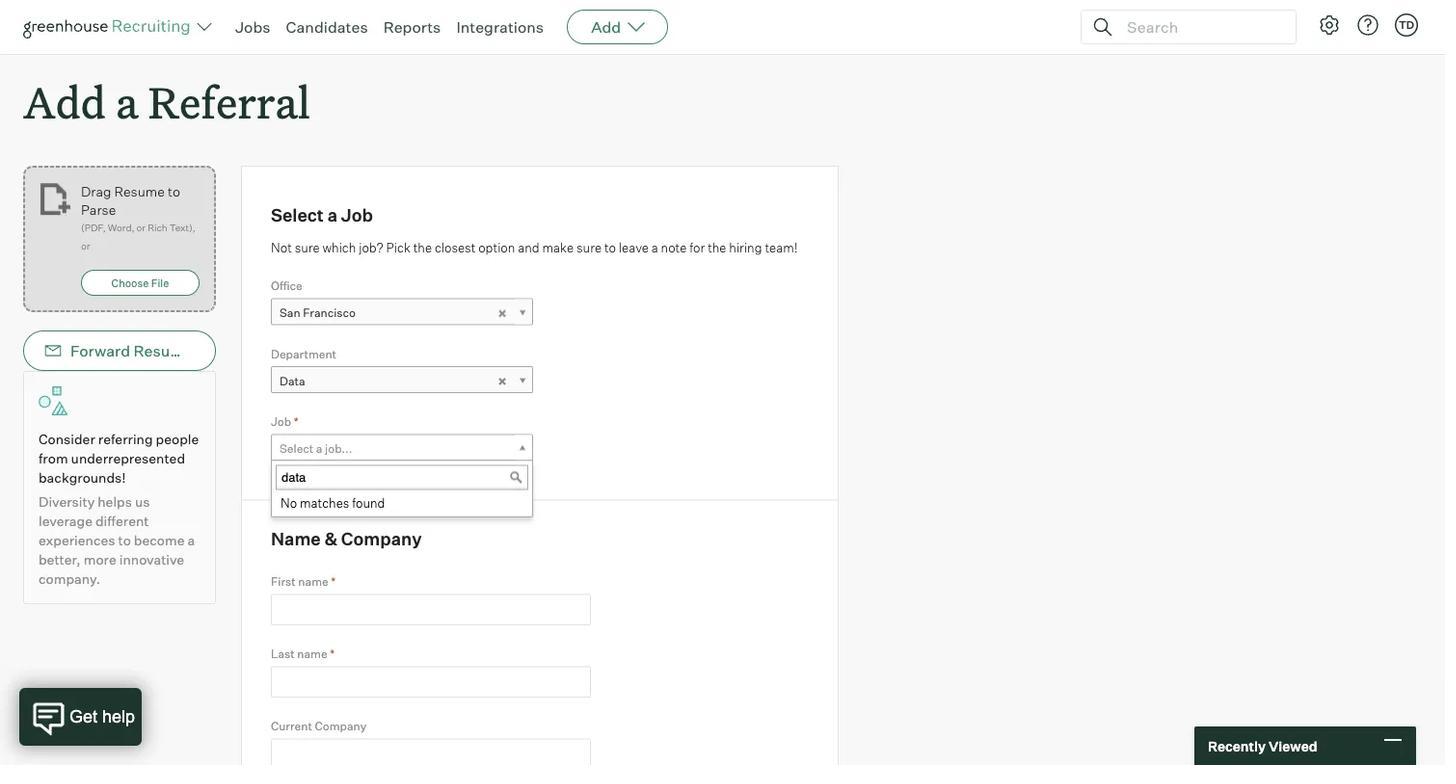 Task type: vqa. For each thing, say whether or not it's contained in the screenshot.
"field" on the top right of the page
no



Task type: describe. For each thing, give the bounding box(es) containing it.
* for first name *
[[331, 575, 336, 590]]

2 sure from the left
[[577, 240, 602, 256]]

from
[[39, 451, 68, 468]]

san
[[280, 306, 301, 320]]

pick
[[386, 240, 411, 256]]

become
[[134, 533, 185, 550]]

greenhouse recruiting image
[[23, 15, 197, 39]]

* for last name *
[[330, 647, 335, 662]]

0 horizontal spatial or
[[81, 240, 90, 252]]

found
[[352, 496, 385, 511]]

forward
[[70, 342, 130, 361]]

no matches found
[[281, 496, 385, 511]]

candidates link
[[286, 17, 368, 37]]

team!
[[765, 240, 798, 256]]

name for last
[[297, 647, 328, 662]]

name & company
[[271, 529, 422, 551]]

drag
[[81, 183, 111, 200]]

viewed
[[1269, 738, 1318, 755]]

name
[[271, 529, 321, 551]]

a for job
[[328, 204, 338, 226]]

experiences
[[39, 533, 115, 550]]

select for select a job...
[[280, 442, 314, 456]]

and
[[518, 240, 540, 256]]

data link
[[271, 367, 533, 395]]

job *
[[271, 415, 299, 429]]

better,
[[39, 552, 81, 569]]

diversity
[[39, 494, 95, 511]]

0 vertical spatial job
[[341, 204, 373, 226]]

note
[[661, 240, 687, 256]]

1 the from the left
[[414, 240, 432, 256]]

recently viewed
[[1209, 738, 1318, 755]]

resume for forward
[[134, 342, 193, 361]]

first name *
[[271, 575, 336, 590]]

integrations link
[[457, 17, 544, 37]]

for
[[690, 240, 705, 256]]

san francisco link
[[271, 299, 533, 327]]

option
[[479, 240, 515, 256]]

not
[[271, 240, 292, 256]]

configure image
[[1319, 14, 1342, 37]]

(pdf,
[[81, 222, 106, 234]]

0 vertical spatial *
[[294, 415, 299, 429]]

us
[[135, 494, 150, 511]]

add for add
[[591, 17, 621, 37]]

file
[[151, 277, 169, 290]]

different
[[95, 513, 149, 530]]

to inside 'consider referring people from underrepresented backgrounds! diversity helps us leverage different experiences to become a better, more innovative company.'
[[118, 533, 131, 550]]

email
[[220, 342, 261, 361]]

drag resume to parse (pdf, word, or rich text), or
[[81, 183, 196, 252]]

helps
[[98, 494, 132, 511]]

not sure which job? pick the closest option and make sure to leave a note for the hiring team!
[[271, 240, 798, 256]]

integrations
[[457, 17, 544, 37]]

0 vertical spatial company
[[341, 529, 422, 551]]

referral
[[148, 73, 310, 130]]

first
[[271, 575, 296, 590]]

current
[[271, 720, 312, 734]]

data
[[280, 374, 305, 388]]

more
[[84, 552, 116, 569]]

&
[[325, 529, 338, 551]]

add a referral
[[23, 73, 310, 130]]

backgrounds!
[[39, 470, 126, 487]]

word,
[[108, 222, 134, 234]]

td
[[1400, 18, 1415, 31]]

select a job...
[[280, 442, 352, 456]]



Task type: locate. For each thing, give the bounding box(es) containing it.
* up select a job...
[[294, 415, 299, 429]]

company down "found"
[[341, 529, 422, 551]]

department
[[271, 347, 337, 361]]

select a job
[[271, 204, 373, 226]]

1 vertical spatial add
[[23, 73, 106, 130]]

add button
[[567, 10, 669, 44]]

matches
[[300, 496, 350, 511]]

0 vertical spatial resume
[[114, 183, 165, 200]]

current company
[[271, 720, 367, 734]]

a right 'become'
[[188, 533, 195, 550]]

0 horizontal spatial add
[[23, 73, 106, 130]]

consider
[[39, 431, 95, 448]]

leverage
[[39, 513, 93, 530]]

0 vertical spatial or
[[137, 222, 146, 234]]

referring
[[98, 431, 153, 448]]

choose
[[112, 277, 149, 290]]

hiring
[[730, 240, 763, 256]]

resume inside forward resume via email button
[[134, 342, 193, 361]]

a inside 'consider referring people from underrepresented backgrounds! diversity helps us leverage different experiences to become a better, more innovative company.'
[[188, 533, 195, 550]]

candidates
[[286, 17, 368, 37]]

closest
[[435, 240, 476, 256]]

1 horizontal spatial or
[[137, 222, 146, 234]]

via
[[196, 342, 217, 361]]

office
[[271, 279, 303, 293]]

*
[[294, 415, 299, 429], [331, 575, 336, 590], [330, 647, 335, 662]]

job down data
[[271, 415, 292, 429]]

a for job...
[[316, 442, 323, 456]]

last name *
[[271, 647, 335, 662]]

sure right make
[[577, 240, 602, 256]]

1 horizontal spatial job
[[341, 204, 373, 226]]

name
[[298, 575, 329, 590], [297, 647, 328, 662]]

add inside add popup button
[[591, 17, 621, 37]]

* right the last
[[330, 647, 335, 662]]

a up which
[[328, 204, 338, 226]]

which
[[323, 240, 356, 256]]

resume inside drag resume to parse (pdf, word, or rich text), or
[[114, 183, 165, 200]]

resume left via
[[134, 342, 193, 361]]

1 vertical spatial company
[[315, 720, 367, 734]]

to inside drag resume to parse (pdf, word, or rich text), or
[[168, 183, 180, 200]]

job
[[341, 204, 373, 226], [271, 415, 292, 429]]

or
[[137, 222, 146, 234], [81, 240, 90, 252]]

text),
[[170, 222, 196, 234]]

reports
[[384, 17, 441, 37]]

a
[[116, 73, 138, 130], [328, 204, 338, 226], [652, 240, 659, 256], [316, 442, 323, 456], [188, 533, 195, 550]]

a left note
[[652, 240, 659, 256]]

the
[[414, 240, 432, 256], [708, 240, 727, 256]]

1 vertical spatial resume
[[134, 342, 193, 361]]

2 vertical spatial to
[[118, 533, 131, 550]]

forward resume via email button
[[23, 331, 261, 372]]

None text field
[[271, 595, 591, 626]]

1 sure from the left
[[295, 240, 320, 256]]

* down &
[[331, 575, 336, 590]]

consider referring people from underrepresented backgrounds! diversity helps us leverage different experiences to become a better, more innovative company.
[[39, 431, 199, 588]]

a left job...
[[316, 442, 323, 456]]

to
[[168, 183, 180, 200], [605, 240, 616, 256], [118, 533, 131, 550]]

td button
[[1392, 10, 1423, 41]]

sure
[[295, 240, 320, 256], [577, 240, 602, 256]]

add
[[591, 17, 621, 37], [23, 73, 106, 130]]

select a job... link
[[271, 435, 533, 463]]

san francisco
[[280, 306, 356, 320]]

0 vertical spatial name
[[298, 575, 329, 590]]

1 vertical spatial *
[[331, 575, 336, 590]]

1 vertical spatial name
[[297, 647, 328, 662]]

resume for drag
[[114, 183, 165, 200]]

select
[[271, 204, 324, 226], [280, 442, 314, 456]]

underrepresented
[[71, 451, 185, 468]]

Search text field
[[1123, 13, 1279, 41]]

2 horizontal spatial to
[[605, 240, 616, 256]]

1 horizontal spatial sure
[[577, 240, 602, 256]]

0 vertical spatial select
[[271, 204, 324, 226]]

or down (pdf,
[[81, 240, 90, 252]]

a for referral
[[116, 73, 138, 130]]

0 horizontal spatial job
[[271, 415, 292, 429]]

1 vertical spatial or
[[81, 240, 90, 252]]

1 horizontal spatial add
[[591, 17, 621, 37]]

leave
[[619, 240, 649, 256]]

to left leave
[[605, 240, 616, 256]]

the right 'for'
[[708, 240, 727, 256]]

None text field
[[276, 466, 529, 491], [271, 667, 591, 698], [271, 739, 591, 766], [276, 466, 529, 491], [271, 667, 591, 698], [271, 739, 591, 766]]

to up text),
[[168, 183, 180, 200]]

name right first
[[298, 575, 329, 590]]

recently
[[1209, 738, 1267, 755]]

job up 'job?'
[[341, 204, 373, 226]]

select up not
[[271, 204, 324, 226]]

people
[[156, 431, 199, 448]]

rich
[[148, 222, 167, 234]]

forward resume via email
[[70, 342, 261, 361]]

td button
[[1396, 14, 1419, 37]]

sure right not
[[295, 240, 320, 256]]

resume up rich
[[114, 183, 165, 200]]

parse
[[81, 201, 116, 218]]

make
[[543, 240, 574, 256]]

1 horizontal spatial the
[[708, 240, 727, 256]]

select down job *
[[280, 442, 314, 456]]

no
[[281, 496, 297, 511]]

last
[[271, 647, 295, 662]]

add for add a referral
[[23, 73, 106, 130]]

company right current
[[315, 720, 367, 734]]

0 horizontal spatial to
[[118, 533, 131, 550]]

jobs
[[235, 17, 271, 37]]

1 vertical spatial job
[[271, 415, 292, 429]]

jobs link
[[235, 17, 271, 37]]

a down greenhouse recruiting image
[[116, 73, 138, 130]]

resume
[[114, 183, 165, 200], [134, 342, 193, 361]]

1 vertical spatial to
[[605, 240, 616, 256]]

francisco
[[303, 306, 356, 320]]

job...
[[325, 442, 352, 456]]

0 horizontal spatial sure
[[295, 240, 320, 256]]

to down different
[[118, 533, 131, 550]]

innovative
[[119, 552, 184, 569]]

1 vertical spatial select
[[280, 442, 314, 456]]

choose file
[[112, 277, 169, 290]]

name right the last
[[297, 647, 328, 662]]

select for select a job
[[271, 204, 324, 226]]

name for first
[[298, 575, 329, 590]]

reports link
[[384, 17, 441, 37]]

company.
[[39, 571, 100, 588]]

job?
[[359, 240, 384, 256]]

1 horizontal spatial to
[[168, 183, 180, 200]]

the right pick
[[414, 240, 432, 256]]

2 vertical spatial *
[[330, 647, 335, 662]]

or left rich
[[137, 222, 146, 234]]

2 the from the left
[[708, 240, 727, 256]]

0 horizontal spatial the
[[414, 240, 432, 256]]

0 vertical spatial add
[[591, 17, 621, 37]]

company
[[341, 529, 422, 551], [315, 720, 367, 734]]

0 vertical spatial to
[[168, 183, 180, 200]]



